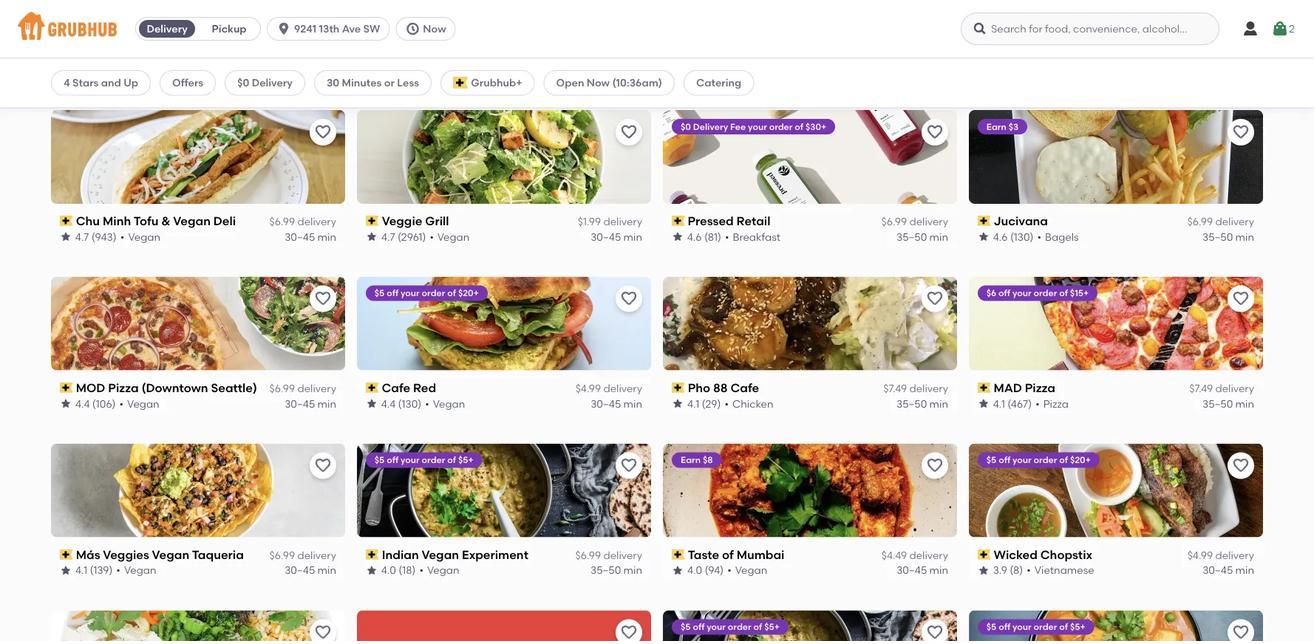 Task type: vqa. For each thing, say whether or not it's contained in the screenshot.
driver
no



Task type: locate. For each thing, give the bounding box(es) containing it.
$6.99 for chu minh tofu & vegan deli
[[269, 216, 295, 228]]

star icon image for jucivana
[[978, 231, 990, 243]]

$5 off your order of $5+ for the vegan bowl factory logo
[[681, 622, 780, 633]]

off
[[387, 288, 399, 299], [999, 288, 1011, 299], [387, 455, 399, 466], [999, 455, 1011, 466], [693, 622, 705, 633], [999, 622, 1011, 633]]

cafe up 4.4 (130) on the bottom of page
[[382, 381, 410, 395]]

$7.49 delivery for pho 88 cafe
[[883, 382, 948, 395]]

pizza down mad pizza
[[1044, 397, 1069, 410]]

vegan down 'veggies'
[[124, 564, 156, 577]]

35–50 min for jucivana
[[1203, 231, 1254, 243]]

minh
[[103, 214, 131, 228]]

veggie grill logo image
[[357, 110, 651, 204]]

star icon image for veggie grill
[[366, 231, 378, 243]]

vegan season logo image
[[357, 611, 651, 642]]

your down to on the bottom right
[[1013, 455, 1032, 466]]

$7.49 delivery for mad pizza
[[1189, 382, 1254, 395]]

svg image left 2 button
[[1242, 20, 1259, 38]]

1 $7.49 from the left
[[883, 382, 907, 395]]

• pizza
[[1036, 397, 1069, 410]]

4.7
[[75, 231, 89, 243], [381, 231, 395, 243]]

0 horizontal spatial $20+
[[458, 288, 479, 299]]

star icon image left 3.9
[[978, 565, 990, 577]]

0 horizontal spatial 4.7
[[75, 231, 89, 243]]

delivery for veggie grill
[[603, 216, 642, 228]]

1 4.4 from the left
[[75, 397, 90, 410]]

0 horizontal spatial $5 off your order of $20+
[[375, 288, 479, 299]]

35–50 for pho 88 cafe
[[897, 397, 927, 410]]

• right (18)
[[420, 564, 424, 577]]

$5
[[375, 288, 385, 299], [375, 455, 385, 466], [987, 455, 997, 466], [681, 622, 691, 633], [987, 622, 997, 633]]

subscription pass image left pho
[[672, 383, 685, 393]]

3.9 (8)
[[993, 564, 1023, 577]]

0 horizontal spatial $7.49 delivery
[[883, 382, 948, 395]]

1 horizontal spatial $7.49 delivery
[[1189, 382, 1254, 395]]

delivery for wicked chopstix
[[1215, 549, 1254, 562]]

vegan for mod pizza (downtown seattle)
[[127, 397, 159, 410]]

0 vertical spatial $20+
[[458, 288, 479, 299]]

• right (467)
[[1036, 397, 1040, 410]]

experiment
[[462, 548, 528, 562]]

1 4.6 from the left
[[687, 231, 702, 243]]

delivery for jucivana
[[1215, 216, 1254, 228]]

1 horizontal spatial $5 off your order of $20+
[[987, 455, 1091, 466]]

4.6 for jucivana
[[993, 231, 1008, 243]]

2 4.6 from the left
[[993, 231, 1008, 243]]

$5 off your order of $20+
[[375, 288, 479, 299], [987, 455, 1091, 466]]

4.0 left (18)
[[381, 564, 396, 577]]

order for gunpowder cafe logo
[[1034, 622, 1057, 633]]

pizza
[[108, 381, 139, 395], [1025, 381, 1056, 395], [1044, 397, 1069, 410]]

2 $7.49 delivery from the left
[[1189, 382, 1254, 395]]

más veggies vegan taqueria logo image
[[51, 444, 345, 538]]

4.7 for chu minh tofu & vegan deli
[[75, 231, 89, 243]]

subscription pass image for taste of mumbai
[[672, 550, 685, 560]]

1 4.0 from the left
[[381, 564, 396, 577]]

subscription pass image
[[672, 216, 685, 226], [978, 216, 991, 226], [60, 383, 73, 393], [366, 383, 379, 393], [60, 550, 73, 560]]

catering
[[696, 76, 742, 89]]

9241 13th ave sw button
[[267, 17, 396, 41]]

4.0
[[381, 564, 396, 577], [687, 564, 702, 577]]

open now (10:36am)
[[556, 76, 662, 89]]

$5 down "4.7 (2961)"
[[375, 288, 385, 299]]

mad pizza
[[994, 381, 1056, 395]]

save this restaurant image
[[314, 290, 332, 308], [620, 290, 638, 308], [926, 290, 944, 308], [314, 457, 332, 475], [620, 457, 638, 475], [926, 457, 944, 475], [1232, 457, 1250, 475], [620, 624, 638, 642]]

your down 4.4 (130) on the bottom of page
[[401, 455, 420, 466]]

star icon image left 4.1 (467)
[[978, 398, 990, 410]]

• breakfast
[[725, 231, 781, 243]]

subscription pass image left the taste
[[672, 550, 685, 560]]

4.4 down mod
[[75, 397, 90, 410]]

0 horizontal spatial $5+
[[458, 455, 474, 466]]

offers
[[172, 76, 203, 89]]

2 4.4 from the left
[[381, 397, 396, 410]]

$6.99 delivery for mod pizza (downtown seattle)
[[269, 382, 336, 395]]

1 4.7 from the left
[[75, 231, 89, 243]]

$20+
[[458, 288, 479, 299], [1070, 455, 1091, 466]]

delivery for pho 88 cafe
[[909, 382, 948, 395]]

1 horizontal spatial 4.7
[[381, 231, 395, 243]]

0 horizontal spatial now
[[423, 23, 446, 35]]

$0 delivery fee your order of $30+
[[681, 121, 826, 132]]

vegan for veggie grill
[[438, 231, 470, 243]]

delivery for pressed retail
[[909, 216, 948, 228]]

1 horizontal spatial $5 off your order of $5+
[[681, 622, 780, 633]]

vegan bowl factory logo image
[[663, 611, 957, 642]]

of for mad pizza logo
[[1059, 288, 1068, 299]]

$5 down 3.9
[[987, 622, 997, 633]]

2 horizontal spatial delivery
[[693, 121, 728, 132]]

1 horizontal spatial 4.1
[[687, 397, 699, 410]]

$5 off your order of $5+ down (8)
[[987, 622, 1086, 633]]

star icon image
[[60, 231, 72, 243], [366, 231, 378, 243], [672, 231, 684, 243], [978, 231, 990, 243], [60, 398, 72, 410], [366, 398, 378, 410], [672, 398, 684, 410], [978, 398, 990, 410], [60, 565, 72, 577], [366, 565, 378, 577], [672, 565, 684, 577], [978, 565, 990, 577]]

59 results
[[51, 81, 114, 97]]

1 horizontal spatial $4.99 delivery
[[1187, 549, 1254, 562]]

0 vertical spatial now
[[423, 23, 446, 35]]

• for pho 88 cafe
[[725, 397, 729, 410]]

1 vertical spatial (130)
[[398, 397, 422, 410]]

• right (106)
[[119, 397, 123, 410]]

4.7 down veggie
[[381, 231, 395, 243]]

4.4 for cafe red
[[381, 397, 396, 410]]

vegan for cafe red
[[433, 397, 465, 410]]

star icon image left 4.1 (29)
[[672, 398, 684, 410]]

$5 off your order of $20+ down (2961)
[[375, 288, 479, 299]]

$6.99 for jucivana
[[1187, 216, 1213, 228]]

• right (8)
[[1027, 564, 1031, 577]]

delivery left 30
[[252, 76, 293, 89]]

0 vertical spatial $4.99 delivery
[[576, 382, 642, 395]]

vegan right &
[[173, 214, 211, 228]]

off down '4.0 (94)' at the right bottom
[[693, 622, 705, 633]]

your
[[748, 121, 767, 132], [401, 288, 420, 299], [1013, 288, 1032, 299], [401, 455, 420, 466], [1013, 455, 1032, 466], [707, 622, 726, 633], [1013, 622, 1032, 633]]

$6.99 delivery for jucivana
[[1187, 216, 1254, 228]]

svg image inside 2 button
[[1271, 20, 1289, 38]]

0 vertical spatial (130)
[[1010, 231, 1034, 243]]

0 horizontal spatial 4.0
[[381, 564, 396, 577]]

$5+ for the indian vegan experiment logo
[[458, 455, 474, 466]]

0 horizontal spatial $5 off your order of $5+
[[375, 455, 474, 466]]

$4.99 delivery
[[576, 382, 642, 395], [1187, 549, 1254, 562]]

35–50 min
[[897, 231, 948, 243], [1203, 231, 1254, 243], [897, 397, 948, 410], [1203, 397, 1254, 410], [591, 564, 642, 577]]

your for the vegan bowl factory logo
[[707, 622, 726, 633]]

save this restaurant image
[[314, 123, 332, 141], [620, 123, 638, 141], [926, 123, 944, 141], [1232, 123, 1250, 141], [1232, 290, 1250, 308], [314, 624, 332, 642], [926, 624, 944, 642], [1232, 624, 1250, 642]]

1 horizontal spatial $0
[[681, 121, 691, 132]]

$0 delivery
[[237, 76, 293, 89]]

retail
[[737, 214, 771, 228]]

star icon image for pressed retail
[[672, 231, 684, 243]]

• vegan for of
[[727, 564, 767, 577]]

0 horizontal spatial delivery
[[147, 23, 188, 35]]

(139)
[[90, 564, 113, 577]]

2 $7.49 from the left
[[1189, 382, 1213, 395]]

delivery up offers
[[147, 23, 188, 35]]

pho 88 cafe
[[688, 381, 759, 395]]

of
[[795, 121, 803, 132], [448, 288, 456, 299], [1059, 288, 1068, 299], [448, 455, 456, 466], [1060, 455, 1068, 466], [722, 548, 734, 562], [754, 622, 762, 633], [1060, 622, 1068, 633]]

0 horizontal spatial 4.4
[[75, 397, 90, 410]]

ave
[[342, 23, 361, 35]]

bagels
[[1045, 231, 1079, 243]]

results
[[70, 81, 114, 97]]

min for mad pizza
[[1235, 397, 1254, 410]]

star icon image left 4.4 (130) on the bottom of page
[[366, 398, 378, 410]]

• down red
[[425, 397, 429, 410]]

order for cafe red logo
[[422, 288, 445, 299]]

0 horizontal spatial 4.6
[[687, 231, 702, 243]]

(106)
[[92, 397, 116, 410]]

1 horizontal spatial now
[[587, 76, 610, 89]]

subscription pass image
[[60, 216, 73, 226], [366, 216, 379, 226], [672, 383, 685, 393], [978, 383, 991, 393], [366, 550, 379, 560], [672, 550, 685, 560], [978, 550, 991, 560]]

subscription pass image left jucivana
[[978, 216, 991, 226]]

1 horizontal spatial earn
[[987, 121, 1007, 132]]

min for chu minh tofu & vegan deli
[[318, 231, 336, 243]]

0 horizontal spatial earn
[[681, 455, 701, 466]]

1 vertical spatial $5 off your order of $20+
[[987, 455, 1091, 466]]

2 4.7 from the left
[[381, 231, 395, 243]]

of for wicked chopstix logo
[[1060, 455, 1068, 466]]

order down (2961)
[[422, 288, 445, 299]]

$6.99 for mod pizza (downtown seattle)
[[269, 382, 295, 395]]

subscription pass image left veggie
[[366, 216, 379, 226]]

4.1 for mad pizza
[[993, 397, 1005, 410]]

order down checkout
[[1034, 455, 1057, 466]]

$5 for indian vegan experiment
[[375, 455, 385, 466]]

2 button
[[1271, 16, 1295, 42]]

35–50 for mad pizza
[[1203, 397, 1233, 410]]

4.6
[[687, 231, 702, 243], [993, 231, 1008, 243]]

1 horizontal spatial delivery
[[252, 76, 293, 89]]

4.6 down jucivana
[[993, 231, 1008, 243]]

seattle)
[[211, 381, 257, 395]]

1 horizontal spatial (130)
[[1010, 231, 1034, 243]]

• vegan down red
[[425, 397, 465, 410]]

star icon image left 4.6 (130)
[[978, 231, 990, 243]]

star icon image left '4.4 (106)'
[[60, 398, 72, 410]]

grubhub plus flag logo image
[[453, 77, 468, 89]]

4.7 (2961)
[[381, 231, 426, 243]]

$5+ for the vegan bowl factory logo
[[764, 622, 780, 633]]

(94)
[[705, 564, 724, 577]]

subscription pass image left cafe red
[[366, 383, 379, 393]]

now right open
[[587, 76, 610, 89]]

svg image for 9241 13th ave sw
[[277, 21, 291, 36]]

$0 left fee
[[681, 121, 691, 132]]

subscription pass image left indian
[[366, 550, 379, 560]]

0 horizontal spatial $4.99
[[576, 382, 601, 395]]

star icon image left 4.1 (139)
[[60, 565, 72, 577]]

$30+
[[806, 121, 826, 132]]

pho 88 cafe logo image
[[663, 277, 957, 371]]

1 horizontal spatial $20+
[[1070, 455, 1091, 466]]

breakfast
[[733, 231, 781, 243]]

(130) down jucivana
[[1010, 231, 1034, 243]]

30–45 min for mod pizza (downtown seattle)
[[285, 397, 336, 410]]

2 horizontal spatial $5 off your order of $5+
[[987, 622, 1086, 633]]

star icon image left '4.0 (94)' at the right bottom
[[672, 565, 684, 577]]

now inside button
[[423, 23, 446, 35]]

subscription pass image left pressed at the right top of the page
[[672, 216, 685, 226]]

vegan down indian vegan experiment
[[427, 564, 460, 577]]

35–50
[[897, 231, 927, 243], [1203, 231, 1233, 243], [897, 397, 927, 410], [1203, 397, 1233, 410], [591, 564, 621, 577]]

1 vertical spatial delivery
[[252, 76, 293, 89]]

vegan down red
[[433, 397, 465, 410]]

(10:36am)
[[612, 76, 662, 89]]

• down minh
[[120, 231, 124, 243]]

1 $7.49 delivery from the left
[[883, 382, 948, 395]]

0 vertical spatial earn
[[987, 121, 1007, 132]]

30–45
[[285, 231, 315, 243], [591, 231, 621, 243], [285, 397, 315, 410], [591, 397, 621, 410], [285, 564, 315, 577], [897, 564, 927, 577], [1203, 564, 1233, 577]]

subscription pass image for pressed retail
[[672, 216, 685, 226]]

0 horizontal spatial cafe
[[382, 381, 410, 395]]

$5 off your order of $5+ for the indian vegan experiment logo
[[375, 455, 474, 466]]

delivery for cafe red
[[603, 382, 642, 395]]

$6.99 for más veggies vegan taqueria
[[269, 549, 295, 562]]

1 horizontal spatial 4.4
[[381, 397, 396, 410]]

order down • vietnamese in the right bottom of the page
[[1034, 622, 1057, 633]]

30–45 min
[[285, 231, 336, 243], [591, 231, 642, 243], [285, 397, 336, 410], [591, 397, 642, 410], [285, 564, 336, 577], [897, 564, 948, 577], [1203, 564, 1254, 577]]

star icon image left 4.0 (18)
[[366, 565, 378, 577]]

1 horizontal spatial $7.49
[[1189, 382, 1213, 395]]

min for mod pizza (downtown seattle)
[[318, 397, 336, 410]]

off down proceed
[[999, 455, 1011, 466]]

&
[[161, 214, 170, 228]]

(130) down cafe red
[[398, 397, 422, 410]]

•
[[120, 231, 124, 243], [430, 231, 434, 243], [725, 231, 729, 243], [1038, 231, 1042, 243], [119, 397, 123, 410], [425, 397, 429, 410], [725, 397, 729, 410], [1036, 397, 1040, 410], [116, 564, 120, 577], [420, 564, 424, 577], [727, 564, 732, 577], [1027, 564, 1031, 577]]

your right $6
[[1013, 288, 1032, 299]]

subscription pass image for chu minh tofu & vegan deli
[[60, 216, 73, 226]]

subscription pass image left mod
[[60, 383, 73, 393]]

$4.99 delivery for cafe red
[[576, 382, 642, 395]]

min for jucivana
[[1235, 231, 1254, 243]]

your down (2961)
[[401, 288, 420, 299]]

2 horizontal spatial $5+
[[1070, 622, 1086, 633]]

• vegan down tofu
[[120, 231, 160, 243]]

4.1 down pho
[[687, 397, 699, 410]]

2 horizontal spatial 4.1
[[993, 397, 1005, 410]]

1 vertical spatial $0
[[681, 121, 691, 132]]

main navigation navigation
[[0, 0, 1314, 58]]

order down taste of mumbai
[[728, 622, 751, 633]]

1 cafe from the left
[[382, 381, 410, 395]]

subscription pass image left mad
[[978, 383, 991, 393]]

your for wicked chopstix logo
[[1013, 455, 1032, 466]]

• right (139)
[[116, 564, 120, 577]]

2 4.0 from the left
[[687, 564, 702, 577]]

min
[[318, 231, 336, 243], [624, 231, 642, 243], [930, 231, 948, 243], [1235, 231, 1254, 243], [318, 397, 336, 410], [624, 397, 642, 410], [930, 397, 948, 410], [1235, 397, 1254, 410], [318, 564, 336, 577], [624, 564, 642, 577], [930, 564, 948, 577], [1235, 564, 1254, 577]]

4.1 down mad
[[993, 397, 1005, 410]]

0 vertical spatial $5 off your order of $20+
[[375, 288, 479, 299]]

1 horizontal spatial 4.6
[[993, 231, 1008, 243]]

now
[[423, 23, 446, 35], [587, 76, 610, 89]]

59
[[51, 81, 67, 97]]

star icon image left "4.7 (2961)"
[[366, 231, 378, 243]]

0 horizontal spatial $7.49
[[883, 382, 907, 395]]

4.1 (29)
[[687, 397, 721, 410]]

0 horizontal spatial svg image
[[277, 21, 291, 36]]

svg image
[[1271, 20, 1289, 38], [277, 21, 291, 36], [973, 21, 987, 36]]

$5 off your order of $20+ down proceed to checkout
[[987, 455, 1091, 466]]

4.6 left (81)
[[687, 231, 702, 243]]

star icon image for indian vegan experiment
[[366, 565, 378, 577]]

up
[[124, 76, 138, 89]]

1 horizontal spatial cafe
[[731, 381, 759, 395]]

2
[[1289, 22, 1295, 35]]

delivery left fee
[[693, 121, 728, 132]]

pizza up • pizza
[[1025, 381, 1056, 395]]

• for wicked chopstix
[[1027, 564, 1031, 577]]

vietnamese
[[1035, 564, 1095, 577]]

taste of mumbai logo image
[[663, 444, 957, 538]]

(130)
[[1010, 231, 1034, 243], [398, 397, 422, 410]]

• right (29)
[[725, 397, 729, 410]]

$5 off your order of $5+ down (94)
[[681, 622, 780, 633]]

vegan down grill
[[438, 231, 470, 243]]

$0 right offers
[[237, 76, 249, 89]]

pizza up (106)
[[108, 381, 139, 395]]

0 horizontal spatial 4.1
[[75, 564, 87, 577]]

save this restaurant button
[[310, 119, 336, 145], [616, 119, 642, 145], [922, 119, 948, 145], [1228, 119, 1254, 145], [310, 286, 336, 312], [616, 286, 642, 312], [922, 286, 948, 312], [1228, 286, 1254, 312], [310, 453, 336, 479], [616, 453, 642, 479], [922, 453, 948, 479], [1228, 453, 1254, 479], [310, 620, 336, 642], [616, 620, 642, 642], [922, 620, 948, 642], [1228, 620, 1254, 642]]

• vegan down mod pizza (downtown seattle)
[[119, 397, 159, 410]]

$6.99 for indian vegan experiment
[[575, 549, 601, 562]]

• vegan down 'veggies'
[[116, 564, 156, 577]]

your for cafe red logo
[[401, 288, 420, 299]]

now right "sw"
[[423, 23, 446, 35]]

4.0 down the taste
[[687, 564, 702, 577]]

88
[[713, 381, 728, 395]]

star icon image for cafe red
[[366, 398, 378, 410]]

• down grill
[[430, 231, 434, 243]]

0 vertical spatial $0
[[237, 76, 249, 89]]

min for wicked chopstix
[[1235, 564, 1254, 577]]

vegan down mod pizza (downtown seattle)
[[127, 397, 159, 410]]

delivery for taste of mumbai
[[909, 549, 948, 562]]

0 horizontal spatial $4.99 delivery
[[576, 382, 642, 395]]

30–45 min for más veggies vegan taqueria
[[285, 564, 336, 577]]

$5 down proceed
[[987, 455, 997, 466]]

0 horizontal spatial $0
[[237, 76, 249, 89]]

1 horizontal spatial 4.0
[[687, 564, 702, 577]]

• left bagels
[[1038, 231, 1042, 243]]

$0 for $0 delivery
[[237, 76, 249, 89]]

cafe up • chicken
[[731, 381, 759, 395]]

order left $15+
[[1034, 288, 1057, 299]]

• vegan down taste of mumbai
[[727, 564, 767, 577]]

1 vertical spatial $20+
[[1070, 455, 1091, 466]]

of for the vegan bowl factory logo
[[754, 622, 762, 633]]

1 horizontal spatial $5+
[[764, 622, 780, 633]]

taste of mumbai
[[688, 548, 785, 562]]

vegan down mumbai
[[735, 564, 767, 577]]

35–50 min for mad pizza
[[1203, 397, 1254, 410]]

(18)
[[399, 564, 416, 577]]

$8
[[703, 455, 713, 466]]

$5 off your order of $5+
[[375, 455, 474, 466], [681, 622, 780, 633], [987, 622, 1086, 633]]

• vegan for veggies
[[116, 564, 156, 577]]

subscription pass image for mad pizza
[[978, 383, 991, 393]]

2 horizontal spatial svg image
[[1271, 20, 1289, 38]]

30–45 min for veggie grill
[[591, 231, 642, 243]]

2 vertical spatial delivery
[[693, 121, 728, 132]]

0 vertical spatial delivery
[[147, 23, 188, 35]]

svg image
[[1242, 20, 1259, 38], [405, 21, 420, 36]]

• right (94)
[[727, 564, 732, 577]]

1 vertical spatial $4.99 delivery
[[1187, 549, 1254, 562]]

4.1 down más
[[75, 564, 87, 577]]

svg image inside 9241 13th ave sw "button"
[[277, 21, 291, 36]]

1 vertical spatial earn
[[681, 455, 701, 466]]

0 horizontal spatial svg image
[[405, 21, 420, 36]]

earn left $8
[[681, 455, 701, 466]]

35–50 min for pho 88 cafe
[[897, 397, 948, 410]]

off right $6
[[999, 288, 1011, 299]]

$5 down '4.0 (94)' at the right bottom
[[681, 622, 691, 633]]

• right (81)
[[725, 231, 729, 243]]

9241
[[294, 23, 316, 35]]

subscription pass image left wicked
[[978, 550, 991, 560]]

subscription pass image left más
[[60, 550, 73, 560]]

off down "4.7 (2961)"
[[387, 288, 399, 299]]

subscription pass image left chu
[[60, 216, 73, 226]]

earn $3
[[987, 121, 1019, 132]]

vegan down tofu
[[128, 231, 160, 243]]

veggie grill
[[382, 214, 449, 228]]

0 horizontal spatial (130)
[[398, 397, 422, 410]]

vegan
[[173, 214, 211, 228], [128, 231, 160, 243], [438, 231, 470, 243], [127, 397, 159, 410], [433, 397, 465, 410], [152, 548, 189, 562], [422, 548, 459, 562], [124, 564, 156, 577], [427, 564, 460, 577], [735, 564, 767, 577]]

30–45 for chu minh tofu & vegan deli
[[285, 231, 315, 243]]

• vegan for grill
[[430, 231, 470, 243]]

gunpowder cafe logo image
[[969, 611, 1263, 642]]

4.4
[[75, 397, 90, 410], [381, 397, 396, 410]]

1 vertical spatial $4.99
[[1187, 549, 1213, 562]]

delivery for chu minh tofu & vegan deli
[[297, 216, 336, 228]]

1 horizontal spatial $4.99
[[1187, 549, 1213, 562]]

más veggies vegan taqueria
[[76, 548, 244, 562]]

svg image inside "now" button
[[405, 21, 420, 36]]

4.7 down chu
[[75, 231, 89, 243]]

0 vertical spatial $4.99
[[576, 382, 601, 395]]

• vegan down indian vegan experiment
[[420, 564, 460, 577]]

4.4 down cafe red
[[381, 397, 396, 410]]

delivery for indian vegan experiment
[[603, 549, 642, 562]]



Task type: describe. For each thing, give the bounding box(es) containing it.
4.1 (139)
[[75, 564, 113, 577]]

• vegan for red
[[425, 397, 465, 410]]

(downtown
[[141, 381, 208, 395]]

vegan right indian
[[422, 548, 459, 562]]

chu minh tofu & vegan deli
[[76, 214, 236, 228]]

$6.99 delivery for chu minh tofu & vegan deli
[[269, 216, 336, 228]]

30
[[327, 76, 339, 89]]

veggies
[[103, 548, 149, 562]]

minutes
[[342, 76, 382, 89]]

3.9
[[993, 564, 1007, 577]]

subscription pass image for veggie grill
[[366, 216, 379, 226]]

now button
[[396, 17, 462, 41]]

1 vertical spatial now
[[587, 76, 610, 89]]

4.0 (94)
[[687, 564, 724, 577]]

• bagels
[[1038, 231, 1079, 243]]

30–45 min for cafe red
[[591, 397, 642, 410]]

min for cafe red
[[624, 397, 642, 410]]

wicked chopstix logo image
[[969, 444, 1263, 538]]

$6.99 for pressed retail
[[881, 216, 907, 228]]

4.7 for veggie grill
[[381, 231, 395, 243]]

pizza for •
[[1044, 397, 1069, 410]]

2 cafe from the left
[[731, 381, 759, 395]]

35–50 min for indian vegan experiment
[[591, 564, 642, 577]]

$7.49 for pho 88 cafe
[[883, 382, 907, 395]]

4.0 for indian vegan experiment
[[381, 564, 396, 577]]

jucivana logo image
[[969, 110, 1263, 204]]

cafe red logo image
[[357, 277, 651, 371]]

$0 for $0 delivery fee your order of $30+
[[681, 121, 691, 132]]

open
[[556, 76, 584, 89]]

• for chu minh tofu & vegan deli
[[120, 231, 124, 243]]

$7.49 for mad pizza
[[1189, 382, 1213, 395]]

4.4 (130)
[[381, 397, 422, 410]]

• vietnamese
[[1027, 564, 1095, 577]]

30–45 min for chu minh tofu & vegan deli
[[285, 231, 336, 243]]

30–45 for wicked chopstix
[[1203, 564, 1233, 577]]

vegan for taste of mumbai
[[735, 564, 767, 577]]

1 horizontal spatial svg image
[[973, 21, 987, 36]]

$1.99
[[578, 216, 601, 228]]

30–45 min for taste of mumbai
[[897, 564, 948, 577]]

indian vegan experiment
[[382, 548, 528, 562]]

4.0 for taste of mumbai
[[687, 564, 702, 577]]

mod pizza (downtown seattle) logo image
[[51, 277, 345, 371]]

$6.99 delivery for pressed retail
[[881, 216, 948, 228]]

$6
[[987, 288, 997, 299]]

order for the vegan bowl factory logo
[[728, 622, 751, 633]]

subscription pass image for indian vegan experiment
[[366, 550, 379, 560]]

star icon image for taste of mumbai
[[672, 565, 684, 577]]

4.7 (943)
[[75, 231, 117, 243]]

4.1 (467)
[[993, 397, 1032, 410]]

star icon image for más veggies vegan taqueria
[[60, 565, 72, 577]]

4.0 (18)
[[381, 564, 416, 577]]

pizza for mod
[[108, 381, 139, 395]]

proceed to checkout button
[[928, 433, 1126, 459]]

mad
[[994, 381, 1022, 395]]

subscription pass image for wicked chopstix
[[978, 550, 991, 560]]

$4.99 for wicked chopstix
[[1187, 549, 1213, 562]]

4.4 (106)
[[75, 397, 116, 410]]

deli
[[213, 214, 236, 228]]

35–50 for pressed retail
[[897, 231, 927, 243]]

of for the indian vegan experiment logo
[[448, 455, 456, 466]]

of for cafe red logo
[[448, 288, 456, 299]]

off for mad
[[999, 288, 1011, 299]]

wicked chopstix
[[994, 548, 1093, 562]]

vegan for indian vegan experiment
[[427, 564, 460, 577]]

wicked
[[994, 548, 1038, 562]]

$1.99 delivery
[[578, 216, 642, 228]]

delivery inside button
[[147, 23, 188, 35]]

chicken
[[732, 397, 773, 410]]

9241 13th ave sw
[[294, 23, 380, 35]]

subscription pass image for mod pizza (downtown seattle)
[[60, 383, 73, 393]]

$15+
[[1070, 288, 1089, 299]]

30–45 for veggie grill
[[591, 231, 621, 243]]

your right fee
[[748, 121, 767, 132]]

fee
[[730, 121, 746, 132]]

subscription pass image for pho 88 cafe
[[672, 383, 685, 393]]

veggie
[[382, 214, 422, 228]]

4.1 for pho 88 cafe
[[687, 397, 699, 410]]

$5 for wicked chopstix
[[987, 455, 997, 466]]

your for gunpowder cafe logo
[[1013, 622, 1032, 633]]

evergreens - columbia center  logo image
[[51, 611, 345, 642]]

order left $30+
[[769, 121, 793, 132]]

star icon image for pho 88 cafe
[[672, 398, 684, 410]]

30–45 for mod pizza (downtown seattle)
[[285, 397, 315, 410]]

4.6 for pressed retail
[[687, 231, 702, 243]]

star icon image for mad pizza
[[978, 398, 990, 410]]

$5+ for gunpowder cafe logo
[[1070, 622, 1086, 633]]

(29)
[[702, 397, 721, 410]]

indian
[[382, 548, 419, 562]]

min for pressed retail
[[930, 231, 948, 243]]

and
[[101, 76, 121, 89]]

30 minutes or less
[[327, 76, 419, 89]]

order for mad pizza logo
[[1034, 288, 1057, 299]]

chu minh tofu & vegan deli logo image
[[51, 110, 345, 204]]

delivery button
[[136, 17, 198, 41]]

mad pizza logo image
[[969, 277, 1263, 371]]

más
[[76, 548, 100, 562]]

30–45 for taste of mumbai
[[897, 564, 927, 577]]

• for cafe red
[[425, 397, 429, 410]]

(943)
[[92, 231, 117, 243]]

less
[[397, 76, 419, 89]]

• for más veggies vegan taqueria
[[116, 564, 120, 577]]

$5 off your order of $20+ for chopstix
[[987, 455, 1091, 466]]

off down '3.9 (8)'
[[999, 622, 1011, 633]]

taste
[[688, 548, 719, 562]]

$5 off your order of $5+ for gunpowder cafe logo
[[987, 622, 1086, 633]]

subscription pass image for más veggies vegan taqueria
[[60, 550, 73, 560]]

• for mod pizza (downtown seattle)
[[119, 397, 123, 410]]

4.6 (81)
[[687, 231, 721, 243]]

earn for jucivana
[[987, 121, 1007, 132]]

earn $8
[[681, 455, 713, 466]]

cafe red
[[382, 381, 436, 395]]

35–50 min for pressed retail
[[897, 231, 948, 243]]

$20+ for wicked chopstix
[[1070, 455, 1091, 466]]

pressed retail logo image
[[663, 110, 957, 204]]

• for indian vegan experiment
[[420, 564, 424, 577]]

35–50 for indian vegan experiment
[[591, 564, 621, 577]]

pressed retail
[[688, 214, 771, 228]]

• chicken
[[725, 397, 773, 410]]

stars
[[72, 76, 99, 89]]

pho
[[688, 381, 710, 395]]

(2961)
[[398, 231, 426, 243]]

tofu
[[134, 214, 158, 228]]

off for cafe
[[387, 288, 399, 299]]

indian vegan experiment logo image
[[357, 444, 651, 538]]

proceed
[[973, 439, 1016, 452]]

(81)
[[704, 231, 721, 243]]

$4.49 delivery
[[882, 549, 948, 562]]

pressed
[[688, 214, 734, 228]]

pizza for mad
[[1025, 381, 1056, 395]]

order for the indian vegan experiment logo
[[422, 455, 445, 466]]

4
[[64, 76, 70, 89]]

chu
[[76, 214, 100, 228]]

• for veggie grill
[[430, 231, 434, 243]]

delivery for $0 delivery fee your order of $30+
[[693, 121, 728, 132]]

red
[[413, 381, 436, 395]]

1 horizontal spatial svg image
[[1242, 20, 1259, 38]]

min for veggie grill
[[624, 231, 642, 243]]

chopstix
[[1041, 548, 1093, 562]]

delivery for mod pizza (downtown seattle)
[[297, 382, 336, 395]]

Search for food, convenience, alcohol... search field
[[961, 13, 1220, 45]]

$6 off your order of $15+
[[987, 288, 1089, 299]]

35–50 for jucivana
[[1203, 231, 1233, 243]]

13th
[[319, 23, 340, 35]]

4.6 (130)
[[993, 231, 1034, 243]]

vegan for más veggies vegan taqueria
[[124, 564, 156, 577]]

• vegan for minh
[[120, 231, 160, 243]]

$4.49
[[882, 549, 907, 562]]

delivery for $0 delivery
[[252, 76, 293, 89]]

or
[[384, 76, 395, 89]]

your for the indian vegan experiment logo
[[401, 455, 420, 466]]

min for indian vegan experiment
[[624, 564, 642, 577]]

mod
[[76, 381, 105, 395]]

mumbai
[[737, 548, 785, 562]]

vegan right 'veggies'
[[152, 548, 189, 562]]

• for pressed retail
[[725, 231, 729, 243]]

mod pizza (downtown seattle)
[[76, 381, 257, 395]]

4 stars and up
[[64, 76, 138, 89]]

min for taste of mumbai
[[930, 564, 948, 577]]

(8)
[[1010, 564, 1023, 577]]

(467)
[[1008, 397, 1032, 410]]

(130) for jucivana
[[1010, 231, 1034, 243]]

to
[[1018, 439, 1029, 452]]

sw
[[363, 23, 380, 35]]

subscription pass image for jucivana
[[978, 216, 991, 226]]

delivery for mad pizza
[[1215, 382, 1254, 395]]

min for pho 88 cafe
[[930, 397, 948, 410]]



